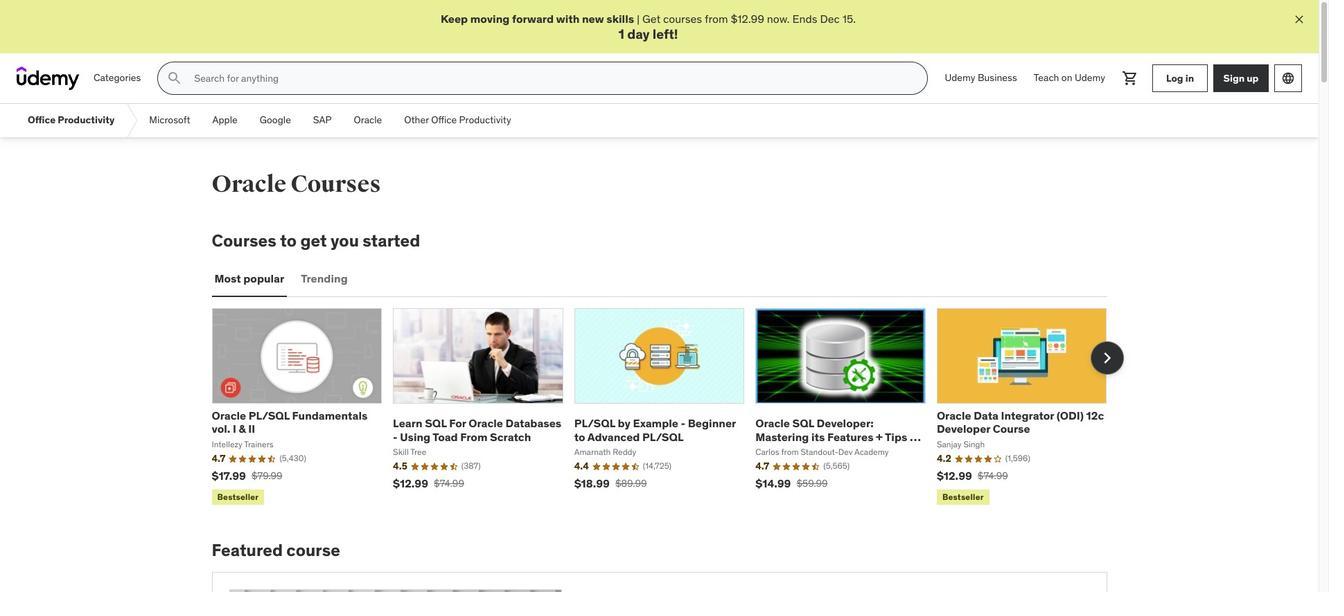Task type: describe. For each thing, give the bounding box(es) containing it.
office productivity
[[28, 114, 115, 126]]

sign up link
[[1214, 65, 1270, 92]]

sap link
[[302, 104, 343, 137]]

learn
[[393, 417, 423, 431]]

2 office from the left
[[431, 114, 457, 126]]

i
[[233, 422, 236, 436]]

learn  sql for oracle databases - using toad from scratch
[[393, 417, 562, 444]]

sql for learn
[[425, 417, 447, 431]]

developer
[[937, 422, 991, 436]]

moving
[[471, 12, 510, 26]]

submit search image
[[167, 70, 183, 87]]

& inside oracle sql developer: mastering its features + tips & tricks
[[910, 430, 918, 444]]

microsoft
[[149, 114, 190, 126]]

oracle courses
[[212, 170, 381, 199]]

left!
[[653, 26, 679, 43]]

developer:
[[817, 417, 874, 431]]

teach
[[1034, 72, 1060, 84]]

+
[[877, 430, 883, 444]]

oracle for oracle pl/sql fundamentals vol. i & ii
[[212, 409, 246, 423]]

other office productivity link
[[393, 104, 523, 137]]

most popular
[[215, 272, 284, 286]]

trending button
[[298, 263, 351, 296]]

& inside oracle pl/sql fundamentals vol. i & ii
[[239, 422, 246, 436]]

(odi)
[[1057, 409, 1085, 423]]

microsoft link
[[138, 104, 201, 137]]

15.
[[843, 12, 856, 26]]

log
[[1167, 72, 1184, 84]]

2 productivity from the left
[[459, 114, 511, 126]]

1 horizontal spatial pl/sql
[[575, 417, 616, 431]]

log in
[[1167, 72, 1195, 84]]

popular
[[244, 272, 284, 286]]

you
[[331, 230, 359, 252]]

now.
[[767, 12, 790, 26]]

keep moving forward with new skills | get courses from $12.99 now. ends dec 15. 1 day left!
[[441, 12, 856, 43]]

in
[[1186, 72, 1195, 84]]

sql for oracle
[[793, 417, 815, 431]]

1 office from the left
[[28, 114, 56, 126]]

for
[[449, 417, 466, 431]]

with
[[556, 12, 580, 26]]

oracle for oracle data integrator (odi) 12c developer course
[[937, 409, 972, 423]]

day
[[628, 26, 650, 43]]

oracle sql developer: mastering its features + tips & tricks link
[[756, 417, 922, 457]]

featured course
[[212, 540, 340, 562]]

oracle for oracle
[[354, 114, 382, 126]]

pl/sql by example - beginner to advanced pl/sql
[[575, 417, 736, 444]]

using
[[400, 430, 431, 444]]

teach on udemy
[[1034, 72, 1106, 84]]

udemy business link
[[937, 62, 1026, 95]]

Search for anything text field
[[192, 67, 911, 90]]

2 udemy from the left
[[1075, 72, 1106, 84]]

its
[[812, 430, 825, 444]]

categories button
[[85, 62, 149, 95]]

next image
[[1097, 347, 1119, 370]]

tips
[[886, 430, 908, 444]]

office productivity link
[[17, 104, 126, 137]]

get
[[301, 230, 327, 252]]

trending
[[301, 272, 348, 286]]

- inside the pl/sql by example - beginner to advanced pl/sql
[[681, 417, 686, 431]]

dec
[[821, 12, 840, 26]]

started
[[363, 230, 421, 252]]

learn  sql for oracle databases - using toad from scratch link
[[393, 417, 562, 444]]

log in link
[[1153, 65, 1209, 92]]

courses to get you started
[[212, 230, 421, 252]]

oracle for oracle sql developer: mastering its features + tips & tricks
[[756, 417, 790, 431]]

sap
[[313, 114, 332, 126]]

ends
[[793, 12, 818, 26]]

databases
[[506, 417, 562, 431]]

pl/sql inside oracle pl/sql fundamentals vol. i & ii
[[249, 409, 290, 423]]

from
[[705, 12, 728, 26]]

course
[[287, 540, 340, 562]]

up
[[1248, 72, 1260, 84]]

skills
[[607, 12, 635, 26]]

get
[[643, 12, 661, 26]]

categories
[[94, 72, 141, 84]]



Task type: locate. For each thing, give the bounding box(es) containing it.
forward
[[512, 12, 554, 26]]

2 horizontal spatial pl/sql
[[643, 430, 684, 444]]

mastering
[[756, 430, 809, 444]]

oracle link
[[343, 104, 393, 137]]

most popular button
[[212, 263, 287, 296]]

1 horizontal spatial &
[[910, 430, 918, 444]]

oracle inside oracle data integrator (odi) 12c developer course
[[937, 409, 972, 423]]

beginner
[[688, 417, 736, 431]]

1 vertical spatial courses
[[212, 230, 277, 252]]

productivity left arrow pointing to subcategory menu links image
[[58, 114, 115, 126]]

1 productivity from the left
[[58, 114, 115, 126]]

1 horizontal spatial productivity
[[459, 114, 511, 126]]

udemy
[[945, 72, 976, 84], [1075, 72, 1106, 84]]

0 horizontal spatial pl/sql
[[249, 409, 290, 423]]

oracle data integrator (odi) 12c developer course link
[[937, 409, 1105, 436]]

pl/sql left 'by'
[[575, 417, 616, 431]]

apple
[[213, 114, 238, 126]]

business
[[978, 72, 1018, 84]]

sql inside oracle sql developer: mastering its features + tips & tricks
[[793, 417, 815, 431]]

udemy right on
[[1075, 72, 1106, 84]]

1 sql from the left
[[425, 417, 447, 431]]

2 sql from the left
[[793, 417, 815, 431]]

udemy left business
[[945, 72, 976, 84]]

oracle up tricks
[[756, 417, 790, 431]]

google
[[260, 114, 291, 126]]

1 horizontal spatial office
[[431, 114, 457, 126]]

1
[[619, 26, 625, 43]]

|
[[637, 12, 640, 26]]

oracle pl/sql fundamentals vol. i & ii link
[[212, 409, 368, 436]]

sign
[[1224, 72, 1245, 84]]

arrow pointing to subcategory menu links image
[[126, 104, 138, 137]]

tricks
[[756, 444, 787, 457]]

oracle pl/sql fundamentals vol. i & ii
[[212, 409, 368, 436]]

close image
[[1293, 12, 1307, 26]]

0 horizontal spatial sql
[[425, 417, 447, 431]]

ii
[[248, 422, 255, 436]]

courses
[[291, 170, 381, 199], [212, 230, 277, 252]]

1 horizontal spatial courses
[[291, 170, 381, 199]]

-
[[681, 417, 686, 431], [393, 430, 398, 444]]

- inside learn  sql for oracle databases - using toad from scratch
[[393, 430, 398, 444]]

- right example
[[681, 417, 686, 431]]

oracle right sap
[[354, 114, 382, 126]]

oracle for oracle courses
[[212, 170, 287, 199]]

oracle
[[354, 114, 382, 126], [212, 170, 287, 199], [212, 409, 246, 423], [937, 409, 972, 423], [469, 417, 503, 431], [756, 417, 790, 431]]

other office productivity
[[404, 114, 511, 126]]

& right tips
[[910, 430, 918, 444]]

office down "udemy" image
[[28, 114, 56, 126]]

data
[[974, 409, 999, 423]]

pl/sql right 'by'
[[643, 430, 684, 444]]

pl/sql right 'i' at left
[[249, 409, 290, 423]]

courses
[[664, 12, 703, 26]]

features
[[828, 430, 874, 444]]

0 horizontal spatial to
[[280, 230, 297, 252]]

to left advanced in the left of the page
[[575, 430, 586, 444]]

sql inside learn  sql for oracle databases - using toad from scratch
[[425, 417, 447, 431]]

other
[[404, 114, 429, 126]]

1 horizontal spatial to
[[575, 430, 586, 444]]

office
[[28, 114, 56, 126], [431, 114, 457, 126]]

featured
[[212, 540, 283, 562]]

1 vertical spatial to
[[575, 430, 586, 444]]

1 horizontal spatial sql
[[793, 417, 815, 431]]

sql
[[425, 417, 447, 431], [793, 417, 815, 431]]

1 horizontal spatial -
[[681, 417, 686, 431]]

oracle left data
[[937, 409, 972, 423]]

0 horizontal spatial udemy
[[945, 72, 976, 84]]

google link
[[249, 104, 302, 137]]

oracle right for
[[469, 417, 503, 431]]

most
[[215, 272, 241, 286]]

udemy image
[[17, 67, 80, 90]]

productivity right other
[[459, 114, 511, 126]]

oracle sql developer: mastering its features + tips & tricks
[[756, 417, 918, 457]]

12c
[[1087, 409, 1105, 423]]

- left using
[[393, 430, 398, 444]]

keep
[[441, 12, 468, 26]]

to inside the pl/sql by example - beginner to advanced pl/sql
[[575, 430, 586, 444]]

courses up 'most popular'
[[212, 230, 277, 252]]

0 vertical spatial to
[[280, 230, 297, 252]]

0 horizontal spatial &
[[239, 422, 246, 436]]

toad
[[433, 430, 458, 444]]

from
[[461, 430, 488, 444]]

new
[[582, 12, 604, 26]]

0 horizontal spatial productivity
[[58, 114, 115, 126]]

course
[[993, 422, 1031, 436]]

office right other
[[431, 114, 457, 126]]

vol.
[[212, 422, 230, 436]]

on
[[1062, 72, 1073, 84]]

1 horizontal spatial udemy
[[1075, 72, 1106, 84]]

scratch
[[490, 430, 531, 444]]

teach on udemy link
[[1026, 62, 1114, 95]]

pl/sql by example - beginner to advanced pl/sql link
[[575, 417, 736, 444]]

pl/sql
[[249, 409, 290, 423], [575, 417, 616, 431], [643, 430, 684, 444]]

1 udemy from the left
[[945, 72, 976, 84]]

courses up the you
[[291, 170, 381, 199]]

productivity
[[58, 114, 115, 126], [459, 114, 511, 126]]

0 horizontal spatial office
[[28, 114, 56, 126]]

apple link
[[201, 104, 249, 137]]

shopping cart with 0 items image
[[1123, 70, 1139, 87]]

0 vertical spatial courses
[[291, 170, 381, 199]]

to left get
[[280, 230, 297, 252]]

oracle down apple link
[[212, 170, 287, 199]]

to
[[280, 230, 297, 252], [575, 430, 586, 444]]

oracle inside oracle sql developer: mastering its features + tips & tricks
[[756, 417, 790, 431]]

oracle inside learn  sql for oracle databases - using toad from scratch
[[469, 417, 503, 431]]

integrator
[[1002, 409, 1055, 423]]

example
[[633, 417, 679, 431]]

udemy business
[[945, 72, 1018, 84]]

oracle left ii
[[212, 409, 246, 423]]

0 horizontal spatial courses
[[212, 230, 277, 252]]

&
[[239, 422, 246, 436], [910, 430, 918, 444]]

0 horizontal spatial -
[[393, 430, 398, 444]]

advanced
[[588, 430, 640, 444]]

sign up
[[1224, 72, 1260, 84]]

oracle inside oracle pl/sql fundamentals vol. i & ii
[[212, 409, 246, 423]]

choose a language image
[[1282, 72, 1296, 85]]

fundamentals
[[292, 409, 368, 423]]

oracle data integrator (odi) 12c developer course
[[937, 409, 1105, 436]]

by
[[618, 417, 631, 431]]

carousel element
[[212, 309, 1124, 509]]

$12.99
[[731, 12, 765, 26]]

& right 'i' at left
[[239, 422, 246, 436]]



Task type: vqa. For each thing, say whether or not it's contained in the screenshot.
Into at the left of page
no



